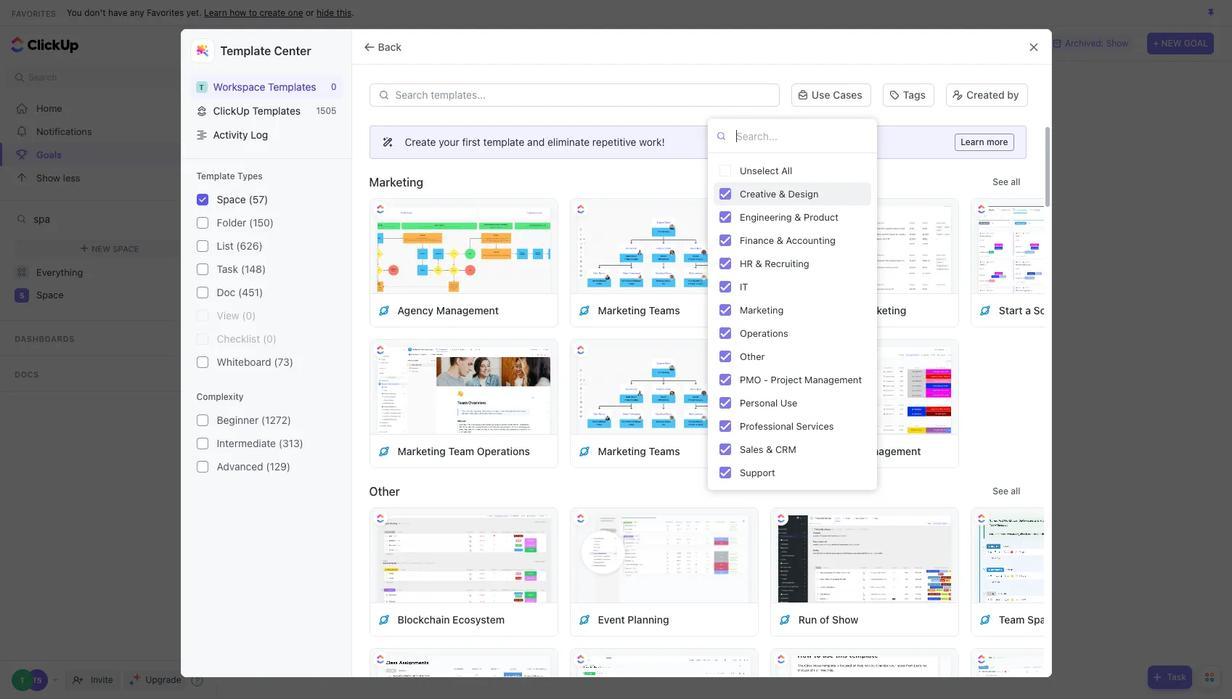 Task type: vqa. For each thing, say whether or not it's contained in the screenshot.
right the space
no



Task type: locate. For each thing, give the bounding box(es) containing it.
sales & crm button
[[714, 438, 871, 461]]

& inside finance & accounting 'button'
[[777, 234, 783, 246]]

management inside button
[[805, 374, 862, 385]]

1 horizontal spatial task
[[1167, 672, 1186, 682]]

0 vertical spatial new
[[1161, 38, 1182, 49]]

hide
[[317, 7, 334, 18]]

run of show
[[798, 613, 859, 625]]

teams for marketing team operations
[[649, 445, 680, 457]]

1505
[[316, 105, 337, 116]]

0 vertical spatial other
[[740, 350, 765, 362]]

clickup
[[213, 105, 250, 117]]

0 vertical spatial marketing teams
[[598, 304, 680, 316]]

back button
[[358, 35, 410, 58]]

home
[[36, 102, 62, 114]]

operations down your
[[477, 445, 530, 457]]

start:
[[829, 304, 856, 316]]

2 see all from the top
[[993, 486, 1020, 497]]

yet.
[[186, 7, 202, 18]]

1 horizontal spatial favorites
[[147, 7, 184, 18]]

& inside the "creative & design" "button"
[[779, 188, 786, 199]]

1 vertical spatial (0)
[[263, 333, 277, 345]]

your goals are in folders above. you can also create goals outside of folders.
[[505, 408, 943, 423]]

other
[[740, 350, 765, 362], [369, 485, 400, 498]]

2 agency from the left
[[1148, 304, 1184, 316]]

favorites left 'don't'
[[12, 8, 56, 18]]

you left 'can'
[[689, 408, 711, 423]]

1 vertical spatial learn
[[961, 136, 984, 147]]

1 vertical spatial teams
[[649, 445, 680, 457]]

& right hr
[[756, 257, 762, 269]]

1 vertical spatial see all button
[[987, 483, 1026, 500]]

use cases
[[812, 89, 862, 101]]

marketing
[[369, 176, 423, 189], [598, 304, 646, 316], [740, 304, 784, 315], [858, 304, 906, 316], [1097, 304, 1145, 316], [398, 445, 446, 457], [598, 445, 646, 457]]

1 vertical spatial operations
[[477, 445, 530, 457]]

(150)
[[249, 216, 274, 229]]

upgrade
[[146, 675, 181, 685]]

you left 'don't'
[[67, 7, 82, 18]]

show less
[[36, 172, 80, 183]]

1 vertical spatial marketing teams
[[598, 445, 680, 457]]

1 all from the top
[[1011, 176, 1020, 187]]

1 horizontal spatial other
[[740, 350, 765, 362]]

show
[[1014, 38, 1036, 49], [1106, 38, 1129, 49], [36, 172, 60, 183], [832, 613, 859, 625]]

0 vertical spatial teams
[[649, 304, 680, 316]]

creative & design button
[[714, 182, 871, 205]]

0 horizontal spatial new
[[92, 244, 110, 253]]

new right +
[[1161, 38, 1182, 49]]

see all button
[[987, 174, 1026, 191], [987, 483, 1026, 500]]

0 horizontal spatial team
[[448, 445, 474, 457]]

unselect all button
[[714, 159, 871, 182]]

& for sales
[[766, 443, 773, 455]]

2 all from the top
[[1011, 486, 1020, 497]]

2 see all button from the top
[[987, 483, 1026, 500]]

& inside engineering & product button
[[795, 211, 801, 223]]

learn right yet.
[[204, 7, 227, 18]]

crm
[[775, 443, 796, 455]]

1 vertical spatial see
[[993, 486, 1008, 497]]

& left design at the right top of page
[[779, 188, 786, 199]]

event
[[598, 613, 625, 625]]

Filter Lists, Docs, & Folders text field
[[33, 208, 192, 229]]

0 horizontal spatial use
[[780, 397, 798, 408]]

project right -
[[771, 374, 802, 385]]

1 see all button from the top
[[987, 174, 1026, 191]]

0 vertical spatial templates
[[268, 81, 316, 93]]

operations down "marketing" button
[[740, 327, 788, 339]]

1 vertical spatial template
[[196, 171, 235, 182]]

1 see from the top
[[993, 176, 1008, 187]]

1 vertical spatial team
[[999, 613, 1025, 625]]

0 horizontal spatial project
[[771, 374, 802, 385]]

see all for marketing
[[993, 176, 1020, 187]]

team
[[448, 445, 474, 457], [999, 613, 1025, 625]]

marketing teams
[[598, 304, 680, 316], [598, 445, 680, 457]]

creative
[[740, 188, 776, 199]]

1 horizontal spatial (0)
[[263, 333, 277, 345]]

0 vertical spatial template
[[220, 44, 271, 57]]

1 vertical spatial create
[[764, 408, 801, 423]]

0 horizontal spatial you
[[67, 7, 82, 18]]

1 vertical spatial all
[[1011, 486, 1020, 497]]

2 see from the top
[[993, 486, 1008, 497]]

1 horizontal spatial create
[[764, 408, 801, 423]]

new space
[[92, 244, 139, 253]]

1 horizontal spatial you
[[689, 408, 711, 423]]

1 horizontal spatial agency
[[1148, 304, 1184, 316]]

advanced
[[217, 460, 263, 473]]

see for marketing
[[993, 176, 1008, 187]]

clear search image
[[196, 213, 207, 224]]

new
[[1161, 38, 1182, 49], [92, 244, 110, 253]]

(313)
[[279, 437, 303, 449]]

1 horizontal spatial use
[[812, 89, 830, 101]]

complexity
[[196, 391, 244, 402]]

it
[[740, 281, 748, 292]]

folder
[[217, 216, 246, 229]]

(0)
[[242, 309, 256, 322], [263, 333, 277, 345]]

this
[[337, 7, 352, 18]]

0 vertical spatial (0)
[[242, 309, 256, 322]]

& inside sales & crm button
[[766, 443, 773, 455]]

back
[[378, 40, 402, 53]]

1 vertical spatial templates
[[252, 105, 301, 117]]

seo
[[798, 445, 819, 457]]

marketing button
[[714, 298, 871, 322]]

media
[[1065, 304, 1094, 316]]

0 horizontal spatial (0)
[[242, 309, 256, 322]]

goals up show less
[[36, 148, 62, 160]]

& right "finance"
[[777, 234, 783, 246]]

0 horizontal spatial create
[[260, 7, 285, 18]]

favorites right any
[[147, 7, 184, 18]]

0 vertical spatial see all
[[993, 176, 1020, 187]]

templates up activity log button
[[252, 105, 301, 117]]

quick
[[798, 304, 826, 316]]

Search templates... text field
[[395, 89, 771, 101]]

0 horizontal spatial agency
[[398, 304, 433, 316]]

template for template center
[[220, 44, 271, 57]]

0 horizontal spatial operations
[[477, 445, 530, 457]]

& left crm
[[766, 443, 773, 455]]

of
[[886, 408, 897, 423], [820, 613, 830, 625]]

new up everything link
[[92, 244, 110, 253]]

1 vertical spatial management
[[805, 374, 862, 385]]

0 vertical spatial create
[[260, 7, 285, 18]]

task
[[217, 263, 238, 275], [1167, 672, 1186, 682]]

show left archived: at the top of the page
[[1014, 38, 1036, 49]]

home link
[[0, 97, 220, 120]]

learn how to create one link
[[204, 7, 303, 18]]

project inside button
[[771, 374, 802, 385]]

one
[[288, 7, 303, 18]]

task for task (148)
[[217, 263, 238, 275]]

1 horizontal spatial operations
[[740, 327, 788, 339]]

template left the types
[[196, 171, 235, 182]]

how
[[230, 7, 246, 18]]

space (57)
[[217, 193, 268, 205]]

unselect all
[[740, 164, 792, 176]]

0
[[331, 81, 337, 92]]

0 horizontal spatial learn
[[204, 7, 227, 18]]

2 teams from the top
[[649, 445, 680, 457]]

other inside button
[[740, 350, 765, 362]]

0 vertical spatial task
[[217, 263, 238, 275]]

and
[[527, 136, 545, 148]]

0 vertical spatial project
[[771, 374, 802, 385]]

(0) up (73)
[[263, 333, 277, 345]]

everything link
[[0, 261, 220, 284]]

0 vertical spatial of
[[886, 408, 897, 423]]

personal
[[740, 397, 778, 408]]

templates down center
[[268, 81, 316, 93]]

product
[[804, 211, 839, 223]]

social
[[1034, 304, 1063, 316]]

1 vertical spatial new
[[92, 244, 110, 253]]

& for hr
[[756, 257, 762, 269]]

1 teams from the top
[[649, 304, 680, 316]]

(0) right view
[[242, 309, 256, 322]]

show inside sidebar navigation
[[36, 172, 60, 183]]

professional
[[740, 420, 794, 432]]

create for also
[[764, 408, 801, 423]]

0 vertical spatial use
[[812, 89, 830, 101]]

0 vertical spatial all
[[1011, 176, 1020, 187]]

learn left more
[[961, 136, 984, 147]]

your
[[505, 408, 531, 423]]

of right run
[[820, 613, 830, 625]]

project right seo
[[821, 445, 856, 457]]

all for marketing
[[1011, 176, 1020, 187]]

0 vertical spatial operations
[[740, 327, 788, 339]]

0 vertical spatial see all button
[[987, 174, 1026, 191]]

use down pmo - project management button
[[780, 397, 798, 408]]

goals
[[231, 36, 265, 51], [36, 148, 62, 160], [534, 408, 567, 423], [804, 408, 837, 423]]

finance & accounting button
[[714, 229, 871, 252]]

planning
[[628, 613, 669, 625]]

1 horizontal spatial learn
[[961, 136, 984, 147]]

show left less
[[36, 172, 60, 183]]

operations button
[[714, 322, 871, 345]]

repetitive
[[592, 136, 636, 148]]

1 horizontal spatial project
[[821, 445, 856, 457]]

0 vertical spatial you
[[67, 7, 82, 18]]

template up workspace
[[220, 44, 271, 57]]

0 vertical spatial management
[[436, 304, 499, 316]]

1 vertical spatial other
[[369, 485, 400, 498]]

1 vertical spatial see all
[[993, 486, 1020, 497]]

(57)
[[249, 193, 268, 205]]

1 horizontal spatial new
[[1161, 38, 1182, 49]]

use left the cases
[[812, 89, 830, 101]]

of right outside
[[886, 408, 897, 423]]

1 marketing teams from the top
[[598, 304, 680, 316]]

blockchain
[[398, 613, 450, 625]]

0 vertical spatial team
[[448, 445, 474, 457]]

& for finance
[[777, 234, 783, 246]]

0 vertical spatial see
[[993, 176, 1008, 187]]

agency
[[398, 304, 433, 316], [1148, 304, 1184, 316]]

hr & recruiting
[[740, 257, 809, 269]]

1 vertical spatial task
[[1167, 672, 1186, 682]]

2 marketing teams from the top
[[598, 445, 680, 457]]

see all for other
[[993, 486, 1020, 497]]

your
[[439, 136, 459, 148]]

hr & recruiting button
[[714, 252, 871, 275]]

(0) for view (0)
[[242, 309, 256, 322]]

more
[[987, 136, 1008, 147]]

whiteboard (73)
[[217, 356, 293, 368]]

notifications
[[36, 125, 92, 137]]

& inside hr & recruiting button
[[756, 257, 762, 269]]

archived: show
[[1065, 38, 1129, 49]]

folders
[[605, 408, 644, 423]]

1 vertical spatial project
[[821, 445, 856, 457]]

create
[[260, 7, 285, 18], [764, 408, 801, 423]]

1 vertical spatial of
[[820, 613, 830, 625]]

0 horizontal spatial task
[[217, 263, 238, 275]]

& left product
[[795, 211, 801, 223]]

1 see all from the top
[[993, 176, 1020, 187]]

space
[[217, 193, 246, 205], [113, 244, 139, 253], [36, 289, 64, 301], [1027, 613, 1057, 625]]



Task type: describe. For each thing, give the bounding box(es) containing it.
0 vertical spatial learn
[[204, 7, 227, 18]]

0 horizontal spatial of
[[820, 613, 830, 625]]

use inside dropdown button
[[812, 89, 830, 101]]

goals down to on the top left of the page
[[231, 36, 265, 51]]

space link
[[36, 284, 207, 307]]

quick start: marketing
[[798, 304, 906, 316]]

learn more
[[961, 136, 1008, 147]]

recruiting
[[765, 257, 809, 269]]

use cases button
[[785, 82, 877, 108]]

see for other
[[993, 486, 1008, 497]]

goals up seo
[[804, 408, 837, 423]]

1 horizontal spatial of
[[886, 408, 897, 423]]

in
[[592, 408, 602, 423]]

folder (150)
[[217, 216, 274, 229]]

it button
[[714, 275, 871, 298]]

1 horizontal spatial team
[[999, 613, 1025, 625]]

view
[[217, 309, 239, 322]]

tara shultz's workspace, , element
[[196, 81, 207, 93]]

to
[[249, 7, 257, 18]]

new inside sidebar navigation
[[92, 244, 110, 253]]

hide this link
[[317, 7, 352, 18]]

marketing inside button
[[740, 304, 784, 315]]

template center
[[220, 44, 311, 57]]

create
[[405, 136, 436, 148]]

workspace templates
[[213, 81, 316, 93]]

workspace
[[213, 81, 265, 93]]

support button
[[714, 461, 871, 484]]

design
[[788, 188, 819, 199]]

blockchain ecosystem
[[398, 613, 505, 625]]

view (0)
[[217, 309, 256, 322]]

finance & accounting
[[740, 234, 836, 246]]

marketing team operations
[[398, 445, 530, 457]]

sales
[[740, 443, 764, 455]]

you don't have any favorites yet. learn how to create one or hide this .
[[67, 7, 354, 18]]

any
[[130, 7, 144, 18]]

goals inside sidebar navigation
[[36, 148, 62, 160]]

(148)
[[241, 263, 266, 275]]

support
[[740, 466, 775, 478]]

run
[[798, 613, 817, 625]]

show right run
[[832, 613, 859, 625]]

& for creative
[[779, 188, 786, 199]]

learn more link
[[955, 134, 1014, 151]]

all for other
[[1011, 486, 1020, 497]]

Search... text field
[[736, 125, 870, 147]]

event planning
[[598, 613, 669, 625]]

also
[[738, 408, 761, 423]]

start
[[999, 304, 1023, 316]]

template for template types
[[196, 171, 235, 182]]

templates for workspace templates
[[268, 81, 316, 93]]

hr
[[740, 257, 753, 269]]

marketing teams for marketing team operations
[[598, 445, 680, 457]]

(0) for checklist (0)
[[263, 333, 277, 345]]

pmo - project management button
[[714, 368, 871, 391]]

see all button for marketing
[[987, 174, 1026, 191]]

(451)
[[238, 286, 263, 298]]

1 vertical spatial you
[[689, 408, 711, 423]]

archived:
[[1065, 38, 1104, 49]]

sidebar navigation
[[0, 26, 220, 699]]

beginner (1272)
[[217, 414, 291, 426]]

less
[[63, 172, 80, 183]]

see all button for other
[[987, 483, 1026, 500]]

marketing teams for agency management
[[598, 304, 680, 316]]

types
[[237, 171, 263, 182]]

(626)
[[236, 240, 263, 252]]

advanced (129)
[[217, 460, 291, 473]]

seo project management
[[798, 445, 921, 457]]

agency management
[[398, 304, 499, 316]]

accounting
[[786, 234, 836, 246]]

template
[[483, 136, 524, 148]]

above.
[[647, 408, 686, 423]]

whiteboard
[[217, 356, 271, 368]]

engineering & product
[[740, 211, 839, 223]]

⌘k
[[188, 72, 202, 83]]

have
[[108, 7, 127, 18]]

templates for clickup templates
[[252, 105, 301, 117]]

list
[[217, 240, 234, 252]]

1 agency from the left
[[398, 304, 433, 316]]

clickup templates
[[213, 105, 301, 117]]

notifications link
[[0, 120, 220, 143]]

(129)
[[266, 460, 291, 473]]

goal
[[1184, 38, 1208, 49]]

-
[[764, 374, 768, 385]]

sales & crm
[[740, 443, 796, 455]]

a
[[1025, 304, 1031, 316]]

or
[[306, 7, 314, 18]]

(1272)
[[261, 414, 291, 426]]

other button
[[714, 345, 871, 368]]

create for to
[[260, 7, 285, 18]]

& for engineering
[[795, 211, 801, 223]]

teams for agency management
[[649, 304, 680, 316]]

professional services
[[740, 420, 834, 432]]

upgrade link
[[123, 670, 187, 690]]

log
[[251, 129, 268, 141]]

all
[[781, 164, 792, 176]]

pmo
[[740, 374, 761, 385]]

show right archived: at the top of the page
[[1106, 38, 1129, 49]]

1 vertical spatial use
[[780, 397, 798, 408]]

first
[[462, 136, 481, 148]]

0 horizontal spatial other
[[369, 485, 400, 498]]

beginner
[[217, 414, 259, 426]]

intermediate
[[217, 437, 276, 449]]

personal use button
[[714, 391, 871, 415]]

don't
[[84, 7, 106, 18]]

goals left are
[[534, 408, 567, 423]]

checklist
[[217, 333, 260, 345]]

0 horizontal spatial favorites
[[12, 8, 56, 18]]

task for task
[[1167, 672, 1186, 682]]

professional services button
[[714, 415, 871, 438]]

ecosystem
[[452, 613, 505, 625]]

docs
[[15, 370, 39, 379]]

operations inside button
[[740, 327, 788, 339]]

+
[[1153, 38, 1159, 49]]

2 vertical spatial management
[[858, 445, 921, 457]]

cases
[[833, 89, 862, 101]]



